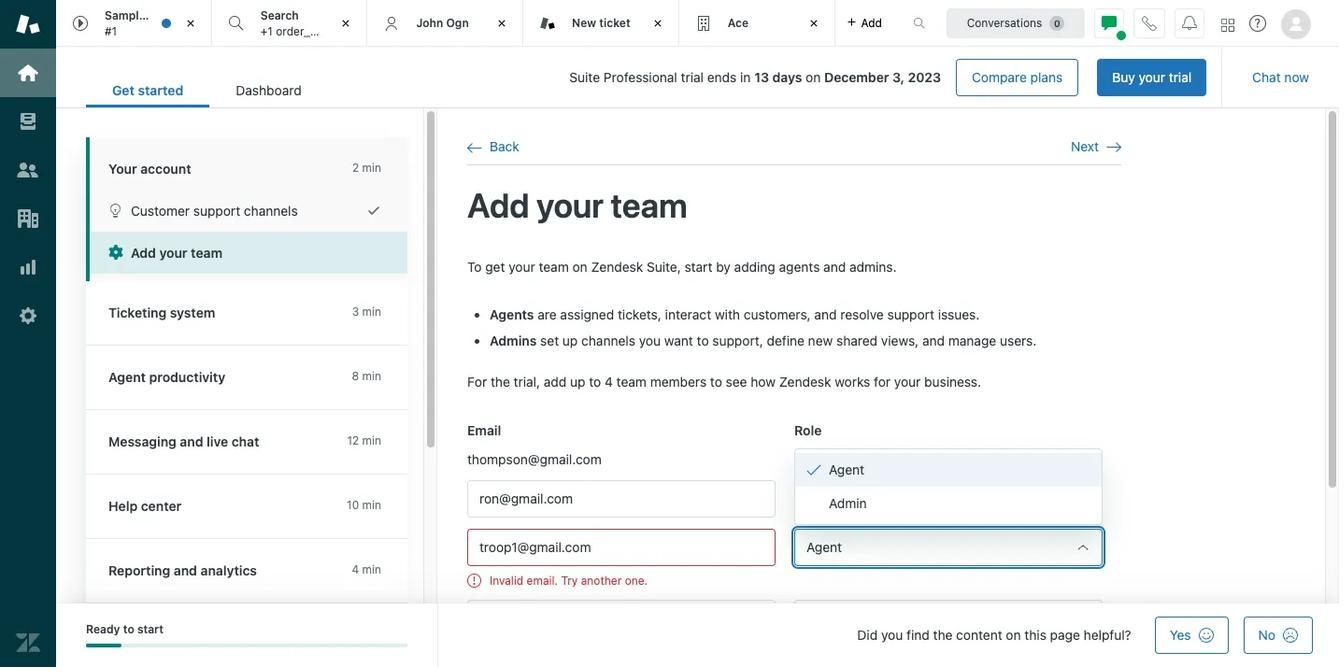 Task type: describe. For each thing, give the bounding box(es) containing it.
0 vertical spatial on
[[806, 69, 821, 85]]

to right want
[[697, 333, 709, 349]]

4 inside reporting and analytics heading
[[352, 563, 359, 577]]

john ogn tab
[[368, 0, 524, 47]]

agents
[[779, 259, 820, 274]]

chat now button
[[1238, 59, 1325, 96]]

0 vertical spatial admin
[[795, 452, 833, 468]]

compare plans
[[972, 69, 1063, 85]]

3,
[[893, 69, 905, 85]]

sort:desc
[[387, 24, 436, 38]]

center
[[141, 498, 182, 514]]

your inside add your team button
[[159, 245, 188, 261]]

buy your trial button
[[1098, 59, 1207, 96]]

#1 tab
[[56, 0, 212, 47]]

get
[[485, 259, 505, 274]]

thompson@gmail.com
[[467, 452, 602, 468]]

add your team inside add your team button
[[131, 245, 223, 261]]

reporting and analytics heading
[[86, 539, 426, 604]]

add button
[[835, 0, 894, 46]]

system
[[170, 305, 215, 321]]

invalid email. try another one. alert
[[467, 573, 648, 589]]

plans
[[1031, 69, 1063, 85]]

2 min
[[352, 161, 381, 175]]

organizations image
[[16, 207, 40, 231]]

chat
[[1253, 69, 1281, 85]]

next
[[1071, 138, 1099, 154]]

this
[[1025, 627, 1047, 643]]

help
[[108, 498, 138, 514]]

1 vertical spatial channels
[[582, 333, 636, 349]]

agent productivity
[[108, 369, 225, 385]]

role
[[795, 422, 822, 438]]

define
[[767, 333, 805, 349]]

main element
[[0, 0, 56, 667]]

content
[[957, 627, 1003, 643]]

suite,
[[647, 259, 681, 274]]

tab containing search
[[212, 0, 436, 47]]

no
[[1259, 627, 1276, 643]]

suite professional trial ends in 13 days on december 3, 2023
[[570, 69, 941, 85]]

messaging and live chat heading
[[86, 410, 426, 475]]

customers image
[[16, 158, 40, 182]]

conversations
[[967, 15, 1043, 29]]

find
[[907, 627, 930, 643]]

8
[[352, 369, 359, 383]]

compare plans button
[[956, 59, 1079, 96]]

email.
[[527, 574, 558, 588]]

agent option
[[796, 453, 1102, 487]]

dashboard
[[236, 82, 302, 98]]

progress bar image
[[86, 645, 122, 648]]

chat now
[[1253, 69, 1310, 85]]

to down assigned
[[589, 374, 601, 390]]

ready to start
[[86, 623, 164, 637]]

add inside content-title region
[[467, 185, 530, 226]]

and inside messaging and live chat heading
[[180, 434, 203, 450]]

new
[[808, 333, 833, 349]]

tickets,
[[618, 307, 662, 323]]

set
[[541, 333, 559, 349]]

manage
[[949, 333, 997, 349]]

days
[[773, 69, 802, 85]]

get help image
[[1250, 15, 1267, 32]]

get started image
[[16, 61, 40, 85]]

1 vertical spatial up
[[570, 374, 586, 390]]

1 email field from the top
[[467, 480, 776, 518]]

messaging
[[108, 434, 177, 450]]

2 email field from the top
[[467, 529, 776, 566]]

yes button
[[1155, 617, 1229, 654]]

2023
[[908, 69, 941, 85]]

4 min
[[352, 563, 381, 577]]

December 3, 2023 text field
[[825, 69, 941, 85]]

for
[[467, 374, 487, 390]]

invalid
[[490, 574, 524, 588]]

john
[[416, 16, 443, 30]]

+1
[[261, 24, 273, 38]]

account
[[140, 161, 191, 177]]

0 vertical spatial up
[[563, 333, 578, 349]]

zendesk image
[[16, 631, 40, 655]]

#1
[[105, 24, 117, 38]]

adding
[[734, 259, 776, 274]]

views image
[[16, 109, 40, 134]]

back button
[[467, 138, 520, 155]]

support,
[[713, 333, 764, 349]]

invalid email. try another one.
[[490, 574, 648, 588]]

ticketing system heading
[[86, 281, 426, 346]]

min for reporting and analytics
[[362, 563, 381, 577]]

members
[[650, 374, 707, 390]]

1 agent button from the top
[[795, 480, 1103, 518]]

december
[[825, 69, 890, 85]]

shared
[[837, 333, 878, 349]]

business.
[[925, 374, 982, 390]]

buy
[[1113, 69, 1136, 85]]

12
[[347, 434, 359, 448]]

support inside button
[[193, 203, 240, 219]]

trial for professional
[[681, 69, 704, 85]]

now
[[1285, 69, 1310, 85]]

dashboard tab
[[210, 73, 328, 108]]

your
[[108, 161, 137, 177]]

and inside reporting and analytics heading
[[174, 563, 197, 579]]

team inside content-title region
[[611, 185, 688, 226]]

page
[[1050, 627, 1081, 643]]

new ticket tab
[[524, 0, 679, 47]]

trial for your
[[1169, 69, 1192, 85]]

admins set up channels you want to support, define new shared views, and manage users.
[[490, 333, 1037, 349]]

productivity
[[149, 369, 225, 385]]

13
[[755, 69, 769, 85]]

to
[[467, 259, 482, 274]]

your account
[[108, 161, 191, 177]]

button displays agent's chat status as online. image
[[1102, 15, 1117, 30]]

1 horizontal spatial support
[[888, 307, 935, 323]]

admins.
[[850, 259, 897, 274]]

agent productivity heading
[[86, 346, 426, 410]]

close image inside #1 tab
[[181, 14, 200, 33]]

live
[[207, 434, 228, 450]]

works
[[835, 374, 871, 390]]

3
[[352, 305, 359, 319]]

channels inside button
[[244, 203, 298, 219]]

on inside footer
[[1006, 627, 1021, 643]]

reporting
[[108, 563, 170, 579]]

notifications image
[[1183, 15, 1198, 30]]

customer support channels
[[131, 203, 298, 219]]

did you find the content on this page helpful?
[[858, 627, 1132, 643]]

how
[[751, 374, 776, 390]]



Task type: vqa. For each thing, say whether or not it's contained in the screenshot.
a
no



Task type: locate. For each thing, give the bounding box(es) containing it.
0 vertical spatial add your team
[[467, 185, 688, 226]]

john ogn
[[416, 16, 469, 30]]

0 horizontal spatial zendesk
[[591, 259, 643, 274]]

no button
[[1244, 617, 1313, 654]]

1 vertical spatial add
[[544, 374, 567, 390]]

helpful?
[[1084, 627, 1132, 643]]

1 horizontal spatial trial
[[1169, 69, 1192, 85]]

support up 'views,'
[[888, 307, 935, 323]]

1 vertical spatial agent button
[[795, 529, 1103, 566]]

close image for new ticket
[[649, 14, 667, 33]]

min right 8
[[362, 369, 381, 383]]

support up add your team button
[[193, 203, 240, 219]]

team inside button
[[191, 245, 223, 261]]

list box inside region
[[795, 449, 1103, 525]]

1 vertical spatial zendesk
[[779, 374, 832, 390]]

1 horizontal spatial on
[[806, 69, 821, 85]]

try
[[561, 574, 578, 588]]

1 vertical spatial start
[[137, 623, 164, 637]]

with
[[715, 307, 740, 323]]

get started
[[112, 82, 184, 98]]

start left by
[[685, 259, 713, 274]]

1 trial from the left
[[681, 69, 704, 85]]

and left analytics
[[174, 563, 197, 579]]

min
[[362, 161, 381, 175], [362, 305, 381, 319], [362, 369, 381, 383], [362, 434, 381, 448], [362, 498, 381, 512], [362, 563, 381, 577]]

8 min
[[352, 369, 381, 383]]

0 vertical spatial agent button
[[795, 480, 1103, 518]]

your inside buy your trial button
[[1139, 69, 1166, 85]]

started
[[138, 82, 184, 98]]

0 horizontal spatial start
[[137, 623, 164, 637]]

1 horizontal spatial the
[[933, 627, 953, 643]]

ace
[[728, 16, 749, 30]]

0 vertical spatial the
[[491, 374, 510, 390]]

zendesk left suite,
[[591, 259, 643, 274]]

zendesk support image
[[16, 12, 40, 36]]

you down tickets,
[[639, 333, 661, 349]]

1 min from the top
[[362, 161, 381, 175]]

customer support channels button
[[90, 190, 408, 232]]

add
[[467, 185, 530, 226], [131, 245, 156, 261]]

buy your trial
[[1113, 69, 1192, 85]]

2 horizontal spatial on
[[1006, 627, 1021, 643]]

footer
[[56, 604, 1340, 667]]

team left members
[[617, 374, 647, 390]]

trial left ends
[[681, 69, 704, 85]]

close image
[[337, 14, 356, 33]]

1 vertical spatial you
[[882, 627, 903, 643]]

close image for ace
[[804, 14, 823, 33]]

min right 12
[[362, 434, 381, 448]]

add right trial,
[[544, 374, 567, 390]]

1 horizontal spatial zendesk
[[779, 374, 832, 390]]

get
[[112, 82, 135, 98]]

4 close image from the left
[[804, 14, 823, 33]]

reporting and analytics
[[108, 563, 257, 579]]

to inside footer
[[123, 623, 134, 637]]

start
[[685, 259, 713, 274], [137, 623, 164, 637]]

the right 'find'
[[933, 627, 953, 643]]

min right "2"
[[362, 161, 381, 175]]

search
[[261, 9, 299, 23]]

1 vertical spatial add
[[131, 245, 156, 261]]

content-title region
[[467, 184, 1122, 228]]

close image for john ogn
[[493, 14, 511, 33]]

min inside reporting and analytics heading
[[362, 563, 381, 577]]

0 horizontal spatial add
[[131, 245, 156, 261]]

team down customer support channels
[[191, 245, 223, 261]]

agent button
[[795, 480, 1103, 518], [795, 529, 1103, 566]]

tab
[[212, 0, 436, 47]]

min right 3
[[362, 305, 381, 319]]

0 horizontal spatial you
[[639, 333, 661, 349]]

section
[[343, 59, 1207, 96]]

add your team inside content-title region
[[467, 185, 688, 226]]

trial down notifications icon
[[1169, 69, 1192, 85]]

2 agent button from the top
[[795, 529, 1103, 566]]

4 min from the top
[[362, 434, 381, 448]]

add your team
[[467, 185, 688, 226], [131, 245, 223, 261]]

0 horizontal spatial add your team
[[131, 245, 223, 261]]

12 min
[[347, 434, 381, 448]]

4
[[605, 374, 613, 390], [352, 563, 359, 577]]

up right set
[[563, 333, 578, 349]]

channels up add your team button
[[244, 203, 298, 219]]

new
[[572, 16, 597, 30]]

by
[[716, 259, 731, 274]]

want
[[665, 333, 694, 349]]

add down customer
[[131, 245, 156, 261]]

progress-bar progress bar
[[86, 645, 408, 648]]

min for help center
[[362, 498, 381, 512]]

10
[[347, 498, 359, 512]]

search +1 order_by:created_at sort:desc
[[261, 9, 436, 38]]

ticketing
[[108, 305, 167, 321]]

1 vertical spatial on
[[573, 259, 588, 274]]

region containing to get your team on zendesk suite, start by adding agents and admins.
[[467, 258, 1122, 667]]

1 horizontal spatial add your team
[[467, 185, 688, 226]]

min for ticketing system
[[362, 305, 381, 319]]

the right for
[[491, 374, 510, 390]]

team
[[611, 185, 688, 226], [191, 245, 223, 261], [539, 259, 569, 274], [617, 374, 647, 390]]

and right agents
[[824, 259, 846, 274]]

0 horizontal spatial the
[[491, 374, 510, 390]]

team up "are"
[[539, 259, 569, 274]]

customer
[[131, 203, 190, 219]]

0 horizontal spatial trial
[[681, 69, 704, 85]]

add down back "button" at top
[[467, 185, 530, 226]]

close image up the started
[[181, 14, 200, 33]]

did
[[858, 627, 878, 643]]

add inside add your team button
[[131, 245, 156, 261]]

help center heading
[[86, 475, 426, 539]]

reporting image
[[16, 255, 40, 280]]

trial
[[681, 69, 704, 85], [1169, 69, 1192, 85]]

and
[[824, 259, 846, 274], [815, 307, 837, 323], [923, 333, 945, 349], [180, 434, 203, 450], [174, 563, 197, 579]]

1 horizontal spatial channels
[[582, 333, 636, 349]]

section containing suite professional trial ends in
[[343, 59, 1207, 96]]

conversations button
[[947, 8, 1085, 38]]

1 vertical spatial support
[[888, 307, 935, 323]]

1 vertical spatial 4
[[352, 563, 359, 577]]

close image right "ogn"
[[493, 14, 511, 33]]

resolve
[[841, 307, 884, 323]]

email
[[467, 422, 501, 438]]

on up assigned
[[573, 259, 588, 274]]

agents
[[490, 307, 534, 323]]

and right 'views,'
[[923, 333, 945, 349]]

start inside region
[[685, 259, 713, 274]]

ends
[[708, 69, 737, 85]]

2
[[352, 161, 359, 175]]

list box
[[795, 449, 1103, 525]]

assigned
[[560, 307, 614, 323]]

1 horizontal spatial add
[[861, 15, 883, 29]]

min right "10"
[[362, 498, 381, 512]]

you right did
[[882, 627, 903, 643]]

0 vertical spatial start
[[685, 259, 713, 274]]

min inside help center "heading"
[[362, 498, 381, 512]]

you inside footer
[[882, 627, 903, 643]]

on right days
[[806, 69, 821, 85]]

10 min
[[347, 498, 381, 512]]

1 close image from the left
[[181, 14, 200, 33]]

region
[[467, 258, 1122, 667]]

1 vertical spatial admin
[[829, 495, 867, 511]]

add your team button
[[90, 232, 408, 274]]

up
[[563, 333, 578, 349], [570, 374, 586, 390]]

your inside content-title region
[[537, 185, 604, 226]]

1 horizontal spatial add
[[467, 185, 530, 226]]

error image
[[467, 573, 482, 588]]

0 horizontal spatial support
[[193, 203, 240, 219]]

3 min from the top
[[362, 369, 381, 383]]

0 horizontal spatial 4
[[352, 563, 359, 577]]

min for messaging and live chat
[[362, 434, 381, 448]]

agent inside heading
[[108, 369, 146, 385]]

help center
[[108, 498, 182, 514]]

add up december 3, 2023 text field
[[861, 15, 883, 29]]

interact
[[665, 307, 712, 323]]

trial,
[[514, 374, 540, 390]]

footer containing did you find the content on this page helpful?
[[56, 604, 1340, 667]]

5 min from the top
[[362, 498, 381, 512]]

for the trial, add up to 4 team members to see how zendesk works for your business.
[[467, 374, 982, 390]]

2 min from the top
[[362, 305, 381, 319]]

0 horizontal spatial add
[[544, 374, 567, 390]]

0 vertical spatial 4
[[605, 374, 613, 390]]

agent inside option
[[829, 462, 865, 478]]

are
[[538, 307, 557, 323]]

close image inside new ticket tab
[[649, 14, 667, 33]]

support
[[193, 203, 240, 219], [888, 307, 935, 323]]

close image inside john ogn 'tab'
[[493, 14, 511, 33]]

min for agent productivity
[[362, 369, 381, 383]]

for
[[874, 374, 891, 390]]

2 close image from the left
[[493, 14, 511, 33]]

customers,
[[744, 307, 811, 323]]

min down 10 min
[[362, 563, 381, 577]]

analytics
[[201, 563, 257, 579]]

min inside your account heading
[[362, 161, 381, 175]]

trial inside button
[[1169, 69, 1192, 85]]

start right ready
[[137, 623, 164, 637]]

team up suite,
[[611, 185, 688, 226]]

1 vertical spatial the
[[933, 627, 953, 643]]

1 vertical spatial email field
[[467, 529, 776, 566]]

close image right ticket
[[649, 14, 667, 33]]

close image
[[181, 14, 200, 33], [493, 14, 511, 33], [649, 14, 667, 33], [804, 14, 823, 33]]

ogn
[[446, 16, 469, 30]]

and up "new"
[[815, 307, 837, 323]]

issues.
[[938, 307, 980, 323]]

yes
[[1170, 627, 1192, 643]]

0 vertical spatial support
[[193, 203, 240, 219]]

0 vertical spatial add
[[861, 15, 883, 29]]

admin image
[[16, 304, 40, 328]]

0 vertical spatial email field
[[467, 480, 776, 518]]

on left this
[[1006, 627, 1021, 643]]

3 min
[[352, 305, 381, 319]]

start inside footer
[[137, 623, 164, 637]]

ace tab
[[679, 0, 835, 47]]

zendesk right how
[[779, 374, 832, 390]]

admin inside admin option
[[829, 495, 867, 511]]

list box containing agent
[[795, 449, 1103, 525]]

zendesk products image
[[1222, 18, 1235, 31]]

channels down assigned
[[582, 333, 636, 349]]

admin option
[[796, 487, 1102, 521]]

0 vertical spatial you
[[639, 333, 661, 349]]

to left see
[[710, 374, 723, 390]]

tab list containing get started
[[86, 73, 328, 108]]

to get your team on zendesk suite, start by adding agents and admins.
[[467, 259, 897, 274]]

0 horizontal spatial on
[[573, 259, 588, 274]]

4 down "10"
[[352, 563, 359, 577]]

to right ready
[[123, 623, 134, 637]]

0 horizontal spatial channels
[[244, 203, 298, 219]]

chat
[[232, 434, 259, 450]]

Email field
[[467, 480, 776, 518], [467, 529, 776, 566]]

tab list
[[86, 73, 328, 108]]

6 min from the top
[[362, 563, 381, 577]]

see
[[726, 374, 747, 390]]

add inside popup button
[[861, 15, 883, 29]]

0 vertical spatial zendesk
[[591, 259, 643, 274]]

1 horizontal spatial 4
[[605, 374, 613, 390]]

tabs tab list
[[56, 0, 894, 47]]

4 left members
[[605, 374, 613, 390]]

2 trial from the left
[[1169, 69, 1192, 85]]

1 vertical spatial add your team
[[131, 245, 223, 261]]

up right trial,
[[570, 374, 586, 390]]

min for your account
[[362, 161, 381, 175]]

close image left add popup button on the top of page
[[804, 14, 823, 33]]

your account heading
[[86, 137, 426, 190]]

next button
[[1071, 138, 1122, 155]]

0 vertical spatial channels
[[244, 203, 298, 219]]

new ticket
[[572, 16, 631, 30]]

3 close image from the left
[[649, 14, 667, 33]]

min inside messaging and live chat heading
[[362, 434, 381, 448]]

1 horizontal spatial you
[[882, 627, 903, 643]]

and left live
[[180, 434, 203, 450]]

min inside agent productivity heading
[[362, 369, 381, 383]]

0 vertical spatial add
[[467, 185, 530, 226]]

close image inside "ace" tab
[[804, 14, 823, 33]]

1 horizontal spatial start
[[685, 259, 713, 274]]

2 vertical spatial on
[[1006, 627, 1021, 643]]

min inside the ticketing system heading
[[362, 305, 381, 319]]

admins
[[490, 333, 537, 349]]

ticketing system
[[108, 305, 215, 321]]



